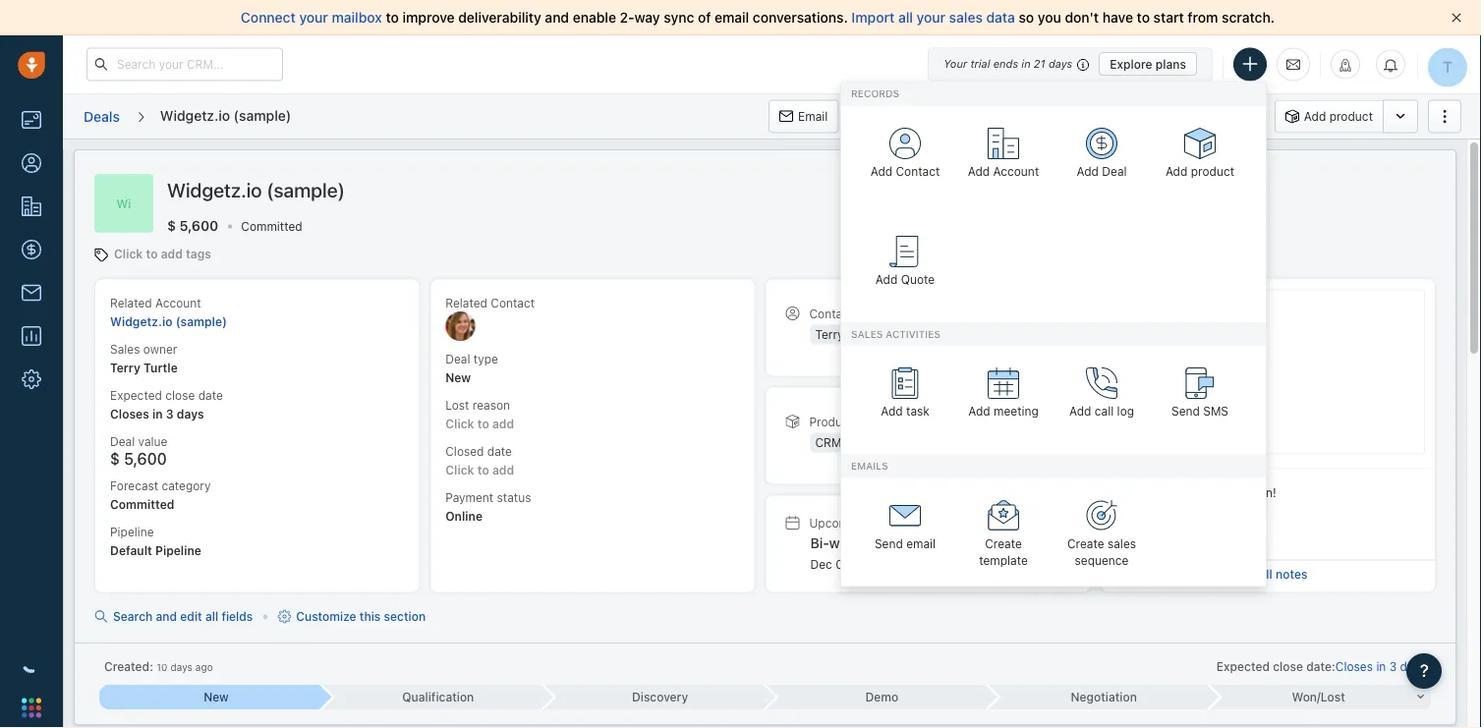 Task type: describe. For each thing, give the bounding box(es) containing it.
default
[[110, 544, 152, 557]]

value
[[138, 435, 167, 449]]

monthly
[[910, 436, 955, 450]]

you
[[1038, 9, 1061, 26]]

add meeting
[[968, 405, 1039, 418]]

to for closed date click to add
[[477, 463, 489, 477]]

create template link
[[959, 488, 1048, 571]]

to for lost reason click to add
[[477, 417, 489, 431]]

terry inside sales owner terry turtle
[[110, 361, 140, 374]]

widgetz.io (sample) link
[[110, 314, 227, 328]]

won
[[1292, 690, 1317, 704]]

16:00
[[939, 557, 970, 571]]

|
[[889, 557, 892, 571]]

crm
[[815, 436, 842, 450]]

status
[[497, 491, 531, 505]]

2 horizontal spatial deal
[[1102, 165, 1127, 178]]

0 horizontal spatial all
[[205, 610, 218, 624]]

close for date:
[[1273, 660, 1303, 674]]

15:30
[[896, 557, 927, 571]]

date inside closed date click to add
[[487, 445, 512, 459]]

send sms link
[[1156, 356, 1244, 439]]

enable
[[573, 9, 616, 26]]

mailbox
[[332, 9, 382, 26]]

dec
[[810, 557, 832, 571]]

1 horizontal spatial all
[[898, 9, 913, 26]]

section
[[384, 610, 426, 624]]

add call log
[[1069, 405, 1134, 418]]

1 vertical spatial sales
[[880, 307, 908, 320]]

close for date
[[165, 389, 195, 402]]

1 horizontal spatial owner
[[911, 307, 945, 320]]

deal for $ 5,600
[[110, 435, 135, 449]]

in for expected close date
[[152, 407, 163, 421]]

weekly
[[829, 534, 874, 551]]

edit
[[180, 610, 202, 624]]

2-
[[620, 9, 634, 26]]

0 vertical spatial add
[[161, 247, 183, 261]]

1 horizontal spatial activities
[[1185, 110, 1235, 123]]

task
[[906, 405, 930, 418]]

new inside new link
[[204, 690, 229, 704]]

1 vertical spatial and
[[156, 610, 177, 624]]

data
[[986, 9, 1015, 26]]

view
[[1229, 567, 1256, 581]]

add for 'add account' 'link' on the right top
[[968, 165, 990, 178]]

add for add meeting link at the right of the page
[[968, 405, 990, 418]]

0 vertical spatial and
[[545, 9, 569, 26]]

have
[[1103, 9, 1133, 26]]

add for the "add product" button
[[1304, 110, 1326, 123]]

add meeting link
[[959, 356, 1048, 439]]

0 horizontal spatial -
[[845, 436, 851, 450]]

sales owner terry turtle
[[110, 342, 178, 374]]

10
[[157, 662, 168, 673]]

1 horizontal spatial lost
[[1321, 690, 1345, 704]]

add for lost reason
[[492, 417, 514, 431]]

1 horizontal spatial sales
[[851, 328, 883, 339]]

search and edit all fields
[[113, 610, 253, 624]]

email image
[[1287, 56, 1300, 73]]

add product for add product link
[[1166, 165, 1235, 178]]

expected for expected close date
[[110, 389, 162, 402]]

2 your from the left
[[917, 9, 946, 26]]

days inside created: 10 days ago
[[170, 662, 192, 673]]

fun!
[[1255, 485, 1276, 499]]

1 vertical spatial widgetz.io (sample)
[[167, 178, 345, 201]]

closes for expected close date
[[110, 407, 149, 421]]

qualification link
[[321, 685, 543, 710]]

- inside bi-weekly sync-up (sample) dec 04, 2023 | 15:30 - 16:00
[[930, 557, 936, 571]]

2 horizontal spatial sales
[[1152, 110, 1182, 123]]

search and edit all fields link
[[94, 608, 253, 626]]

add for add product link
[[1166, 165, 1188, 178]]

created:
[[104, 660, 153, 674]]

add product link
[[1156, 116, 1244, 199]]

1 vertical spatial all
[[1260, 567, 1273, 581]]

in for expected close date:
[[1376, 660, 1386, 674]]

0 horizontal spatial activities
[[886, 328, 941, 339]]

gold
[[854, 436, 880, 450]]

contacts by sales owner (1)
[[809, 307, 963, 320]]

(sample) inside bi-weekly sync-up (sample) dec 04, 2023 | 15:30 - 16:00
[[935, 534, 992, 551]]

forecast category committed
[[110, 479, 211, 511]]

email button
[[769, 100, 839, 133]]

1 horizontal spatial committed
[[241, 219, 302, 233]]

quote
[[901, 273, 935, 286]]

widgetz.io inside 'related account widgetz.io (sample)'
[[110, 314, 172, 328]]

scratch.
[[1222, 9, 1275, 26]]

0 vertical spatial sales
[[949, 9, 983, 26]]

add account
[[968, 165, 1039, 178]]

contacts
[[809, 307, 860, 320]]

add product for the "add product" button
[[1304, 110, 1373, 123]]

0 horizontal spatial email
[[715, 9, 749, 26]]

terry inside terry turtle: 1
[[815, 328, 844, 341]]

closed
[[445, 445, 484, 459]]

category
[[162, 479, 211, 493]]

days inside expected close date closes in 3 days
[[177, 407, 204, 421]]

add for add contact link
[[870, 165, 893, 178]]

meeting for add meeting
[[994, 405, 1039, 418]]

closed date click to add
[[445, 445, 514, 477]]

add for add task link
[[881, 405, 903, 418]]

create sales sequence link
[[1058, 488, 1146, 571]]

1
[[885, 328, 891, 342]]

meeting button
[[1027, 100, 1113, 133]]

date:
[[1306, 660, 1336, 674]]

task
[[981, 110, 1007, 123]]

forecast
[[110, 479, 158, 493]]

new inside deal type new
[[445, 370, 471, 384]]

menu containing add contact
[[840, 81, 1267, 587]]

demo
[[865, 690, 899, 704]]

send sms
[[1172, 405, 1229, 418]]

your trial ends in 21 days
[[944, 57, 1072, 70]]

customize
[[296, 610, 356, 624]]

email
[[798, 110, 828, 123]]

1 horizontal spatial pipeline
[[155, 544, 201, 557]]

1 horizontal spatial 5,600
[[179, 218, 219, 234]]

click to add tags
[[114, 247, 211, 261]]

lost inside lost reason click to add
[[445, 398, 469, 412]]

connect your mailbox link
[[241, 9, 386, 26]]

search
[[113, 610, 153, 624]]

days right date:
[[1400, 660, 1426, 674]]

payment
[[445, 491, 494, 505]]

deal value $ 5,600
[[110, 435, 167, 468]]

send for send sms
[[1172, 405, 1200, 418]]

$ inside deal value $ 5,600
[[110, 449, 120, 468]]

contact for add contact
[[896, 165, 940, 178]]

connect
[[241, 9, 296, 26]]

1 vertical spatial email
[[906, 537, 936, 550]]

created: 10 days ago
[[104, 660, 213, 674]]

view all notes link
[[1229, 566, 1308, 582]]



Task type: locate. For each thing, give the bounding box(es) containing it.
1 vertical spatial closes
[[1336, 660, 1373, 674]]

2 vertical spatial in
[[1376, 660, 1386, 674]]

widgetz.io (sample) down search your crm... text field at the top of page
[[160, 107, 291, 123]]

lost right won
[[1321, 690, 1345, 704]]

close left date:
[[1273, 660, 1303, 674]]

committed down forecast
[[110, 497, 174, 511]]

email up 15:30
[[906, 537, 936, 550]]

date inside expected close date closes in 3 days
[[198, 389, 223, 402]]

5,600 down value
[[124, 449, 167, 468]]

2 related from the left
[[445, 296, 487, 310]]

2 what from the left
[[1222, 485, 1251, 499]]

0 vertical spatial new
[[445, 370, 471, 384]]

0 vertical spatial terry
[[815, 328, 844, 341]]

0 vertical spatial sales activities
[[1152, 110, 1235, 123]]

(sample)
[[234, 107, 291, 123], [267, 178, 345, 201], [176, 314, 227, 328], [935, 534, 992, 551]]

deal for new
[[445, 352, 470, 366]]

deal down meeting button
[[1102, 165, 1127, 178]]

deal inside deal type new
[[445, 352, 470, 366]]

0 horizontal spatial in
[[152, 407, 163, 421]]

sales down widgetz.io (sample) "link"
[[110, 342, 140, 356]]

1 your from the left
[[299, 9, 328, 26]]

2023
[[857, 557, 886, 571]]

what savings! what fun!
[[1141, 485, 1276, 499]]

to down reason
[[477, 417, 489, 431]]

send
[[1172, 405, 1200, 418], [875, 537, 903, 550]]

1 vertical spatial activities
[[886, 328, 941, 339]]

click for closed date
[[445, 463, 474, 477]]

1 horizontal spatial deal
[[445, 352, 470, 366]]

deal left value
[[110, 435, 135, 449]]

1 horizontal spatial what
[[1222, 485, 1251, 499]]

deliverability
[[458, 9, 541, 26]]

start
[[1154, 9, 1184, 26]]

add contact link
[[861, 116, 949, 199]]

add inside lost reason click to add
[[492, 417, 514, 431]]

sales
[[1152, 110, 1182, 123], [851, 328, 883, 339], [110, 342, 140, 356]]

1 vertical spatial committed
[[110, 497, 174, 511]]

0 horizontal spatial pipeline
[[110, 525, 154, 539]]

widgetz.io (sample) up $ 5,600
[[167, 178, 345, 201]]

0 horizontal spatial $
[[110, 449, 120, 468]]

1 horizontal spatial add product
[[1304, 110, 1373, 123]]

freshworks switcher image
[[22, 698, 41, 718]]

0 vertical spatial email
[[715, 9, 749, 26]]

click down closed
[[445, 463, 474, 477]]

1 horizontal spatial contact
[[896, 165, 940, 178]]

and
[[545, 9, 569, 26], [156, 610, 177, 624]]

owner inside sales owner terry turtle
[[143, 342, 177, 356]]

0 vertical spatial committed
[[241, 219, 302, 233]]

sales activities down contacts by sales owner (1)
[[851, 328, 941, 339]]

connect your mailbox to improve deliverability and enable 2-way sync of email conversations. import all your sales data so you don't have to start from scratch.
[[241, 9, 1275, 26]]

0 vertical spatial click
[[114, 247, 143, 261]]

sales inside 'create sales sequence'
[[1108, 537, 1136, 550]]

Search your CRM... text field
[[86, 48, 283, 81]]

product for add product link
[[1191, 165, 1235, 178]]

$ up click to add tags
[[167, 218, 176, 234]]

1 vertical spatial contact
[[491, 296, 535, 310]]

0 horizontal spatial new
[[204, 690, 229, 704]]

add quote link
[[861, 224, 949, 307]]

new up lost reason click to add
[[445, 370, 471, 384]]

your
[[944, 57, 967, 70]]

1 horizontal spatial related
[[445, 296, 487, 310]]

payment status online
[[445, 491, 531, 523]]

create for create template
[[985, 537, 1022, 550]]

click inside closed date click to add
[[445, 463, 474, 477]]

deals link
[[83, 101, 121, 132]]

closes up value
[[110, 407, 149, 421]]

0 horizontal spatial lost
[[445, 398, 469, 412]]

deals
[[84, 108, 120, 124]]

0 vertical spatial widgetz.io (sample)
[[160, 107, 291, 123]]

in up value
[[152, 407, 163, 421]]

related
[[110, 296, 152, 310], [445, 296, 487, 310]]

3 right date:
[[1389, 660, 1397, 674]]

in left 21
[[1021, 57, 1031, 70]]

/
[[1317, 690, 1321, 704]]

account up widgetz.io (sample) "link"
[[155, 296, 201, 310]]

related for related account widgetz.io (sample)
[[110, 296, 152, 310]]

1 vertical spatial date
[[487, 445, 512, 459]]

type
[[474, 352, 498, 366]]

expected
[[110, 389, 162, 402], [1217, 660, 1270, 674]]

$ up forecast
[[110, 449, 120, 468]]

meeting
[[994, 405, 1039, 418], [869, 516, 914, 530]]

2 horizontal spatial sales
[[1108, 537, 1136, 550]]

0 horizontal spatial sales
[[110, 342, 140, 356]]

add up status
[[492, 463, 514, 477]]

upcoming meeting
[[809, 516, 914, 530]]

activities down contacts by sales owner (1)
[[886, 328, 941, 339]]

0 vertical spatial lost
[[445, 398, 469, 412]]

related account widgetz.io (sample)
[[110, 296, 227, 328]]

negotiation link
[[987, 685, 1209, 710]]

products(70)
[[809, 415, 882, 428]]

0 vertical spatial close
[[165, 389, 195, 402]]

task button
[[952, 100, 1018, 133]]

all right import
[[898, 9, 913, 26]]

3 for expected close date: closes in 3 days
[[1389, 660, 1397, 674]]

0 vertical spatial -
[[845, 436, 851, 450]]

terry left turtle
[[110, 361, 140, 374]]

days down turtle
[[177, 407, 204, 421]]

1 vertical spatial $
[[110, 449, 120, 468]]

meeting up (sample):
[[994, 405, 1039, 418]]

0 horizontal spatial create
[[985, 537, 1022, 550]]

add quote
[[876, 273, 935, 286]]

trial
[[970, 57, 990, 70]]

add product inside button
[[1304, 110, 1373, 123]]

contact up 'type'
[[491, 296, 535, 310]]

sync
[[664, 9, 694, 26]]

contact down call
[[896, 165, 940, 178]]

1 vertical spatial expected
[[1217, 660, 1270, 674]]

committed inside forecast category committed
[[110, 497, 174, 511]]

click for lost reason
[[445, 417, 474, 431]]

sms
[[1203, 405, 1229, 418]]

bi-weekly sync-up (sample) dec 04, 2023 | 15:30 - 16:00
[[810, 534, 992, 571]]

0 horizontal spatial account
[[155, 296, 201, 310]]

create up template
[[985, 537, 1022, 550]]

plan
[[883, 436, 907, 450]]

and left the enable
[[545, 9, 569, 26]]

lost left reason
[[445, 398, 469, 412]]

committed right $ 5,600
[[241, 219, 302, 233]]

expected left date:
[[1217, 660, 1270, 674]]

account inside 'related account widgetz.io (sample)'
[[155, 296, 201, 310]]

pipeline
[[110, 525, 154, 539], [155, 544, 201, 557]]

(sample):
[[958, 436, 1011, 450]]

closes
[[110, 407, 149, 421], [1336, 660, 1373, 674]]

0 vertical spatial all
[[898, 9, 913, 26]]

0 vertical spatial deal
[[1102, 165, 1127, 178]]

0 vertical spatial $
[[167, 218, 176, 234]]

0 horizontal spatial sales activities
[[851, 328, 941, 339]]

0 vertical spatial activities
[[1185, 110, 1235, 123]]

click inside lost reason click to add
[[445, 417, 474, 431]]

closes in 3 days link
[[1336, 658, 1426, 675]]

0 vertical spatial expected
[[110, 389, 162, 402]]

expected for expected close date:
[[1217, 660, 1270, 674]]

create up sequence
[[1067, 537, 1104, 550]]

(sample) inside 'related account widgetz.io (sample)'
[[176, 314, 227, 328]]

terry
[[815, 328, 844, 341], [110, 361, 140, 374]]

sales up 1
[[880, 307, 908, 320]]

1 vertical spatial send
[[875, 537, 903, 550]]

sales activities down plans
[[1152, 110, 1235, 123]]

1 what from the left
[[1141, 485, 1170, 499]]

sales down by
[[851, 328, 883, 339]]

0 vertical spatial owner
[[911, 307, 945, 320]]

to left "start"
[[1137, 9, 1150, 26]]

click down wi
[[114, 247, 143, 261]]

closes inside expected close date closes in 3 days
[[110, 407, 149, 421]]

close down turtle
[[165, 389, 195, 402]]

crm - gold plan monthly (sample):
[[815, 436, 1011, 450]]

1 horizontal spatial and
[[545, 9, 569, 26]]

1 horizontal spatial new
[[445, 370, 471, 384]]

email right of
[[715, 9, 749, 26]]

terry down contacts
[[815, 328, 844, 341]]

5,600 up tags
[[179, 218, 219, 234]]

add inside 'link'
[[1069, 405, 1091, 418]]

pipeline up default
[[110, 525, 154, 539]]

add for closed date
[[492, 463, 514, 477]]

1 vertical spatial pipeline
[[155, 544, 201, 557]]

0 horizontal spatial what
[[1141, 485, 1170, 499]]

send for send email
[[875, 537, 903, 550]]

discovery
[[632, 690, 688, 704]]

online
[[445, 509, 483, 523]]

owner up turtle
[[143, 342, 177, 356]]

new link
[[99, 685, 321, 710]]

account for add
[[993, 165, 1039, 178]]

sales activities
[[1152, 110, 1235, 123], [851, 328, 941, 339]]

3 up value
[[166, 407, 174, 421]]

expected down turtle
[[110, 389, 162, 402]]

menu
[[840, 81, 1267, 587]]

closes up won / lost
[[1336, 660, 1373, 674]]

0 vertical spatial pipeline
[[110, 525, 154, 539]]

sales inside sales owner terry turtle
[[110, 342, 140, 356]]

1 vertical spatial 5,600
[[124, 449, 167, 468]]

1 horizontal spatial meeting
[[994, 405, 1039, 418]]

widgetz.io up sales owner terry turtle
[[110, 314, 172, 328]]

add for add call log 'link'
[[1069, 405, 1091, 418]]

account down task
[[993, 165, 1039, 178]]

2 create from the left
[[1067, 537, 1104, 550]]

turtle:
[[847, 328, 883, 341]]

sequence
[[1075, 553, 1129, 567]]

and left edit
[[156, 610, 177, 624]]

expected close date closes in 3 days
[[110, 389, 223, 421]]

to for connect your mailbox to improve deliverability and enable 2-way sync of email conversations. import all your sales data so you don't have to start from scratch.
[[386, 9, 399, 26]]

to inside closed date click to add
[[477, 463, 489, 477]]

explore plans link
[[1099, 52, 1197, 76]]

to left tags
[[146, 247, 158, 261]]

all
[[898, 9, 913, 26], [1260, 567, 1273, 581], [205, 610, 218, 624]]

customize this section
[[296, 610, 426, 624]]

explore plans
[[1110, 57, 1186, 71]]

activities
[[1185, 110, 1235, 123], [886, 328, 941, 339]]

deal left 'type'
[[445, 352, 470, 366]]

contact inside menu
[[896, 165, 940, 178]]

0 horizontal spatial related
[[110, 296, 152, 310]]

0 vertical spatial send
[[1172, 405, 1200, 418]]

1 vertical spatial sales
[[851, 328, 883, 339]]

0 horizontal spatial committed
[[110, 497, 174, 511]]

close inside expected close date closes in 3 days
[[165, 389, 195, 402]]

add down reason
[[492, 417, 514, 431]]

in right date:
[[1376, 660, 1386, 674]]

add call log link
[[1058, 356, 1146, 439]]

1 vertical spatial widgetz.io
[[167, 178, 262, 201]]

1 horizontal spatial your
[[917, 9, 946, 26]]

0 vertical spatial widgetz.io
[[160, 107, 230, 123]]

sales up sequence
[[1108, 537, 1136, 550]]

call
[[878, 110, 899, 123]]

import
[[852, 9, 895, 26]]

template
[[979, 553, 1028, 567]]

to inside lost reason click to add
[[477, 417, 489, 431]]

to down closed
[[477, 463, 489, 477]]

create inside "create template"
[[985, 537, 1022, 550]]

2 vertical spatial click
[[445, 463, 474, 477]]

all right view
[[1260, 567, 1273, 581]]

notes
[[1276, 567, 1308, 581]]

date right closed
[[487, 445, 512, 459]]

- left gold
[[845, 436, 851, 450]]

bi-
[[810, 534, 829, 551]]

closes for expected close date:
[[1336, 660, 1373, 674]]

1 horizontal spatial in
[[1021, 57, 1031, 70]]

$ 5,600
[[167, 218, 219, 234]]

close image
[[1452, 13, 1461, 23]]

your
[[299, 9, 328, 26], [917, 9, 946, 26]]

1 horizontal spatial expected
[[1217, 660, 1270, 674]]

add deal
[[1077, 165, 1127, 178]]

add task
[[881, 405, 930, 418]]

related inside 'related account widgetz.io (sample)'
[[110, 296, 152, 310]]

create sales sequence
[[1067, 537, 1136, 567]]

0 horizontal spatial product
[[1191, 165, 1235, 178]]

your up your
[[917, 9, 946, 26]]

0 horizontal spatial close
[[165, 389, 195, 402]]

deal type new
[[445, 352, 498, 384]]

related up 'type'
[[445, 296, 487, 310]]

- right 15:30
[[930, 557, 936, 571]]

widgetz.io (sample)
[[160, 107, 291, 123], [167, 178, 345, 201]]

widgetz.io up $ 5,600
[[167, 178, 262, 201]]

1 horizontal spatial terry
[[815, 328, 844, 341]]

ends
[[993, 57, 1018, 70]]

way
[[634, 9, 660, 26]]

5,600 inside deal value $ 5,600
[[124, 449, 167, 468]]

0 horizontal spatial 5,600
[[124, 449, 167, 468]]

reason
[[473, 398, 510, 412]]

in inside expected close date closes in 3 days
[[152, 407, 163, 421]]

click up closed
[[445, 417, 474, 431]]

(1)
[[949, 307, 963, 320]]

meeting up sync-
[[869, 516, 914, 530]]

1 vertical spatial terry
[[110, 361, 140, 374]]

product for the "add product" button
[[1329, 110, 1373, 123]]

1 vertical spatial sales activities
[[851, 328, 941, 339]]

conversations.
[[753, 9, 848, 26]]

0 horizontal spatial your
[[299, 9, 328, 26]]

meeting
[[1057, 110, 1102, 123]]

pipeline right default
[[155, 544, 201, 557]]

0 horizontal spatial deal
[[110, 435, 135, 449]]

expected inside expected close date closes in 3 days
[[110, 389, 162, 402]]

lost reason click to add
[[445, 398, 514, 431]]

account inside 'link'
[[993, 165, 1039, 178]]

add inside closed date click to add
[[492, 463, 514, 477]]

all right edit
[[205, 610, 218, 624]]

1 horizontal spatial sales
[[949, 9, 983, 26]]

1 vertical spatial account
[[155, 296, 201, 310]]

1 vertical spatial product
[[1191, 165, 1235, 178]]

meeting for upcoming meeting
[[869, 516, 914, 530]]

0 horizontal spatial owner
[[143, 342, 177, 356]]

wi
[[116, 196, 131, 210]]

add inside button
[[1304, 110, 1326, 123]]

days right 10
[[170, 662, 192, 673]]

up
[[915, 534, 931, 551]]

date down widgetz.io (sample) "link"
[[198, 389, 223, 402]]

0 vertical spatial sales
[[1152, 110, 1182, 123]]

1 horizontal spatial -
[[930, 557, 936, 571]]

0 horizontal spatial contact
[[491, 296, 535, 310]]

view all notes
[[1229, 567, 1308, 581]]

contact for related contact
[[491, 296, 535, 310]]

21
[[1034, 57, 1045, 70]]

04,
[[836, 557, 854, 571]]

to right mailbox
[[386, 9, 399, 26]]

pipeline default pipeline
[[110, 525, 201, 557]]

1 horizontal spatial send
[[1172, 405, 1200, 418]]

new down ago
[[204, 690, 229, 704]]

related for related contact
[[445, 296, 487, 310]]

what left fun! at the bottom right of page
[[1222, 485, 1251, 499]]

1 related from the left
[[110, 296, 152, 310]]

by
[[863, 307, 876, 320]]

1 vertical spatial click
[[445, 417, 474, 431]]

add for add deal link at right
[[1077, 165, 1099, 178]]

add left tags
[[161, 247, 183, 261]]

account for related
[[155, 296, 201, 310]]

3 for expected close date closes in 3 days
[[166, 407, 174, 421]]

1 horizontal spatial date
[[487, 445, 512, 459]]

1 create from the left
[[985, 537, 1022, 550]]

savings!
[[1173, 485, 1219, 499]]

1 horizontal spatial sales activities
[[1152, 110, 1235, 123]]

1 vertical spatial 3
[[1389, 660, 1397, 674]]

widgetz.io down search your crm... text field at the top of page
[[160, 107, 230, 123]]

what left savings!
[[1141, 485, 1170, 499]]

0 horizontal spatial date
[[198, 389, 223, 402]]

create for create sales sequence
[[1067, 537, 1104, 550]]

add product button
[[1275, 100, 1383, 133]]

sales left data
[[949, 9, 983, 26]]

deal inside deal value $ 5,600
[[110, 435, 135, 449]]

your left mailbox
[[299, 9, 328, 26]]

create inside 'create sales sequence'
[[1067, 537, 1104, 550]]

sales down plans
[[1152, 110, 1182, 123]]

0 vertical spatial 3
[[166, 407, 174, 421]]

related up widgetz.io (sample) "link"
[[110, 296, 152, 310]]

1 vertical spatial new
[[204, 690, 229, 704]]

product inside button
[[1329, 110, 1373, 123]]

1 horizontal spatial closes
[[1336, 660, 1373, 674]]

days right 21
[[1049, 57, 1072, 70]]

call
[[1095, 405, 1114, 418]]

add inside 'link'
[[968, 165, 990, 178]]

3 inside expected close date closes in 3 days
[[166, 407, 174, 421]]

1 horizontal spatial product
[[1329, 110, 1373, 123]]

days
[[1049, 57, 1072, 70], [177, 407, 204, 421], [1400, 660, 1426, 674], [170, 662, 192, 673]]

0 vertical spatial date
[[198, 389, 223, 402]]

1 vertical spatial owner
[[143, 342, 177, 356]]

2 horizontal spatial all
[[1260, 567, 1273, 581]]

1 horizontal spatial $
[[167, 218, 176, 234]]

send up | at the right
[[875, 537, 903, 550]]

1 horizontal spatial create
[[1067, 537, 1104, 550]]

owner left '(1)'
[[911, 307, 945, 320]]

1 vertical spatial -
[[930, 557, 936, 571]]

activities down plans
[[1185, 110, 1235, 123]]

send left sms
[[1172, 405, 1200, 418]]



Task type: vqa. For each thing, say whether or not it's contained in the screenshot.
+ inside the button
no



